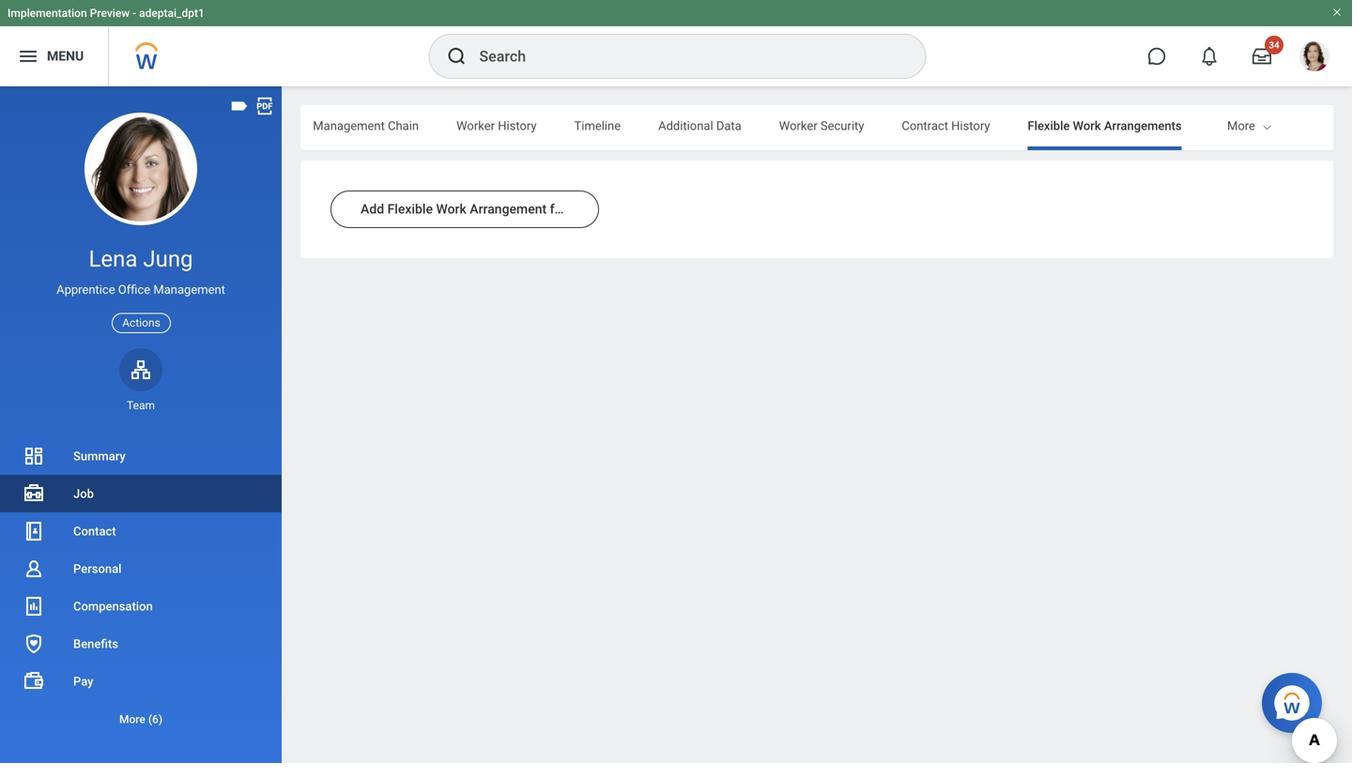 Task type: describe. For each thing, give the bounding box(es) containing it.
pay link
[[0, 663, 282, 700]]

management chain
[[313, 119, 419, 133]]

benefits image
[[23, 633, 45, 655]]

summary image
[[23, 445, 45, 468]]

summary link
[[0, 438, 282, 475]]

security
[[821, 119, 864, 133]]

worker history
[[456, 119, 537, 133]]

compensation image
[[23, 595, 45, 618]]

add
[[361, 201, 384, 217]]

flexible work arrangements
[[1028, 119, 1182, 133]]

view printable version (pdf) image
[[254, 96, 275, 116]]

contact link
[[0, 513, 282, 550]]

history for worker history
[[498, 119, 537, 133]]

flexible inside button
[[387, 201, 433, 217]]

0 vertical spatial management
[[313, 119, 385, 133]]

notifications large image
[[1200, 47, 1219, 66]]

worker inside button
[[570, 201, 612, 217]]

view team image
[[130, 358, 152, 381]]

jung
[[143, 246, 193, 272]]

contact
[[73, 524, 116, 538]]

menu button
[[0, 26, 108, 86]]

justify image
[[17, 45, 39, 68]]

preview
[[90, 7, 130, 20]]

management inside the navigation pane region
[[153, 283, 225, 297]]

chain
[[388, 119, 419, 133]]

more for more
[[1227, 119, 1255, 133]]

lena
[[89, 246, 137, 272]]

34 button
[[1241, 36, 1284, 77]]

tab list containing management chain
[[0, 105, 1182, 150]]

more (6) button
[[0, 708, 282, 731]]

actions
[[122, 316, 160, 330]]

worker for worker history
[[456, 119, 495, 133]]

personal
[[73, 562, 122, 576]]

navigation pane region
[[0, 86, 282, 763]]



Task type: locate. For each thing, give the bounding box(es) containing it.
apprentice office management
[[56, 283, 225, 297]]

1 horizontal spatial management
[[313, 119, 385, 133]]

more inside dropdown button
[[119, 713, 145, 726]]

0 horizontal spatial worker
[[456, 119, 495, 133]]

1 horizontal spatial history
[[951, 119, 990, 133]]

more left (6) on the bottom
[[119, 713, 145, 726]]

2 horizontal spatial worker
[[779, 119, 818, 133]]

work
[[1073, 119, 1101, 133], [436, 201, 466, 217]]

arrangement
[[470, 201, 547, 217]]

personal image
[[23, 558, 45, 580]]

1 horizontal spatial worker
[[570, 201, 612, 217]]

personal link
[[0, 550, 282, 588]]

job image
[[23, 483, 45, 505]]

0 horizontal spatial management
[[153, 283, 225, 297]]

flexible inside tab list
[[1028, 119, 1070, 133]]

history left timeline
[[498, 119, 537, 133]]

add flexible work arrangement for worker
[[361, 201, 612, 217]]

Search Workday  search field
[[479, 36, 887, 77]]

lena jung
[[89, 246, 193, 272]]

timeline
[[574, 119, 621, 133]]

adeptai_dpt1
[[139, 7, 205, 20]]

office
[[118, 283, 150, 297]]

more down inbox large icon
[[1227, 119, 1255, 133]]

tab list
[[0, 105, 1182, 150]]

implementation
[[8, 7, 87, 20]]

2 history from the left
[[951, 119, 990, 133]]

1 vertical spatial management
[[153, 283, 225, 297]]

more (6) button
[[0, 700, 282, 738]]

0 horizontal spatial history
[[498, 119, 537, 133]]

arrangements
[[1104, 119, 1182, 133]]

close environment banner image
[[1331, 7, 1343, 18]]

actions button
[[112, 313, 171, 333]]

(6)
[[148, 713, 162, 726]]

1 vertical spatial work
[[436, 201, 466, 217]]

work left "arrangement"
[[436, 201, 466, 217]]

management
[[313, 119, 385, 133], [153, 283, 225, 297]]

data
[[716, 119, 742, 133]]

pay image
[[23, 670, 45, 693]]

1 horizontal spatial work
[[1073, 119, 1101, 133]]

search image
[[446, 45, 468, 68]]

contact image
[[23, 520, 45, 543]]

more (6)
[[119, 713, 162, 726]]

34
[[1269, 39, 1280, 51]]

1 vertical spatial more
[[119, 713, 145, 726]]

compensation link
[[0, 588, 282, 625]]

additional
[[658, 119, 713, 133]]

benefits
[[73, 637, 118, 651]]

menu banner
[[0, 0, 1352, 86]]

compensation
[[73, 600, 153, 614]]

summary
[[73, 449, 126, 463]]

contract history
[[902, 119, 990, 133]]

0 horizontal spatial more
[[119, 713, 145, 726]]

worker right for
[[570, 201, 612, 217]]

implementation preview -   adeptai_dpt1
[[8, 7, 205, 20]]

menu
[[47, 48, 84, 64]]

team link
[[119, 348, 162, 413]]

-
[[133, 7, 136, 20]]

team
[[127, 399, 155, 412]]

more
[[1227, 119, 1255, 133], [119, 713, 145, 726]]

add flexible work arrangement for worker button
[[331, 191, 612, 228]]

worker
[[456, 119, 495, 133], [779, 119, 818, 133], [570, 201, 612, 217]]

1 vertical spatial flexible
[[387, 201, 433, 217]]

worker security
[[779, 119, 864, 133]]

1 horizontal spatial more
[[1227, 119, 1255, 133]]

1 horizontal spatial flexible
[[1028, 119, 1070, 133]]

0 horizontal spatial work
[[436, 201, 466, 217]]

for
[[550, 201, 567, 217]]

flexible
[[1028, 119, 1070, 133], [387, 201, 433, 217]]

inbox large image
[[1253, 47, 1271, 66]]

job
[[73, 487, 94, 501]]

0 vertical spatial more
[[1227, 119, 1255, 133]]

worker left security
[[779, 119, 818, 133]]

more for more (6)
[[119, 713, 145, 726]]

list containing summary
[[0, 438, 282, 738]]

contract
[[902, 119, 948, 133]]

history
[[498, 119, 537, 133], [951, 119, 990, 133]]

management left the chain
[[313, 119, 385, 133]]

history right contract
[[951, 119, 990, 133]]

history for contract history
[[951, 119, 990, 133]]

apprentice
[[56, 283, 115, 297]]

benefits link
[[0, 625, 282, 663]]

profile logan mcneil image
[[1300, 41, 1330, 75]]

work left arrangements
[[1073, 119, 1101, 133]]

management down jung
[[153, 283, 225, 297]]

worker for worker security
[[779, 119, 818, 133]]

0 horizontal spatial flexible
[[387, 201, 433, 217]]

team lena jung element
[[119, 398, 162, 413]]

pay
[[73, 675, 93, 689]]

tag image
[[229, 96, 250, 116]]

1 history from the left
[[498, 119, 537, 133]]

0 vertical spatial work
[[1073, 119, 1101, 133]]

additional data
[[658, 119, 742, 133]]

list
[[0, 438, 282, 738]]

0 vertical spatial flexible
[[1028, 119, 1070, 133]]

worker down search image
[[456, 119, 495, 133]]

work inside button
[[436, 201, 466, 217]]

job link
[[0, 475, 282, 513]]



Task type: vqa. For each thing, say whether or not it's contained in the screenshot.
More inside the dropdown button
yes



